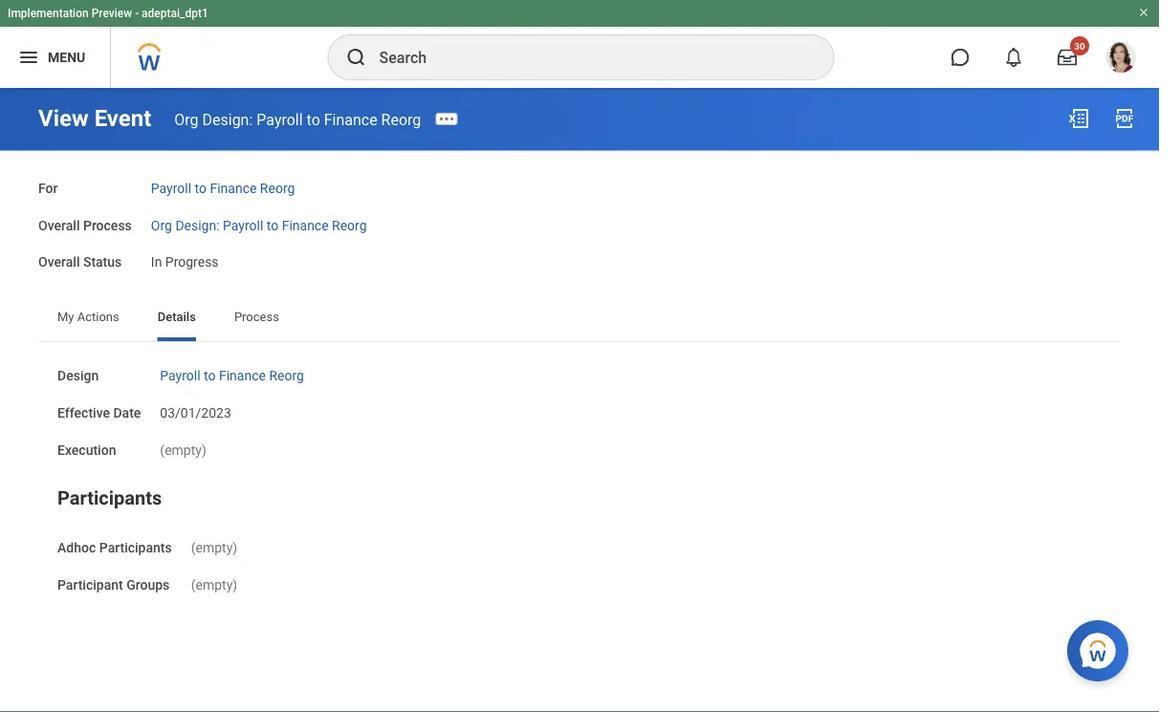 Task type: vqa. For each thing, say whether or not it's contained in the screenshot.
leftmost View Course
no



Task type: locate. For each thing, give the bounding box(es) containing it.
preview
[[92, 7, 132, 20]]

process
[[83, 217, 132, 233], [234, 309, 279, 324]]

participants button
[[57, 487, 162, 509]]

process right details
[[234, 309, 279, 324]]

effective date
[[57, 405, 141, 421]]

(empty)
[[160, 442, 206, 458], [191, 540, 237, 556], [191, 578, 237, 593]]

overall down for
[[38, 217, 80, 233]]

1 vertical spatial org design: payroll to finance reorg link
[[151, 214, 367, 233]]

org design: payroll to finance reorg link
[[174, 110, 421, 128], [151, 214, 367, 233]]

to
[[307, 110, 320, 128], [195, 180, 207, 196], [267, 217, 279, 233], [204, 368, 216, 384]]

profile logan mcneil image
[[1106, 42, 1136, 77]]

1 overall from the top
[[38, 217, 80, 233]]

participants up adhoc participants
[[57, 487, 162, 509]]

payroll
[[257, 110, 303, 128], [151, 180, 191, 196], [223, 217, 263, 233], [160, 368, 200, 384]]

date
[[113, 405, 141, 421]]

groups
[[126, 578, 170, 593]]

payroll to finance reorg link up effective date element
[[160, 364, 304, 384]]

tab list
[[38, 295, 1121, 341]]

design: for bottom org design: payroll to finance reorg "link"
[[175, 217, 220, 233]]

payroll to finance reorg link up the overall status element
[[151, 176, 295, 196]]

design:
[[202, 110, 253, 128], [175, 217, 220, 233]]

0 vertical spatial org
[[174, 110, 199, 128]]

overall
[[38, 217, 80, 233], [38, 254, 80, 270]]

(empty) for adhoc participants
[[191, 540, 237, 556]]

reorg
[[381, 110, 421, 128], [260, 180, 295, 196], [332, 217, 367, 233], [269, 368, 304, 384]]

1 vertical spatial participants
[[99, 540, 172, 556]]

org design: payroll to finance reorg up progress
[[151, 217, 367, 233]]

tab list inside "view event" "main content"
[[38, 295, 1121, 341]]

overall for overall process
[[38, 217, 80, 233]]

finance
[[324, 110, 377, 128], [210, 180, 257, 196], [282, 217, 329, 233], [219, 368, 266, 384]]

1 vertical spatial overall
[[38, 254, 80, 270]]

1 vertical spatial org design: payroll to finance reorg
[[151, 217, 367, 233]]

view
[[38, 105, 89, 132]]

org design: payroll to finance reorg
[[174, 110, 421, 128], [151, 217, 367, 233]]

participant
[[57, 578, 123, 593]]

org up in
[[151, 217, 172, 233]]

menu banner
[[0, 0, 1159, 88]]

org right event
[[174, 110, 199, 128]]

participant groups
[[57, 578, 170, 593]]

design: inside "link"
[[175, 217, 220, 233]]

org design: payroll to finance reorg link down the search image
[[174, 110, 421, 128]]

0 vertical spatial design:
[[202, 110, 253, 128]]

(empty) for execution
[[160, 442, 206, 458]]

Search Workday  search field
[[379, 36, 794, 78]]

0 vertical spatial payroll to finance reorg link
[[151, 176, 295, 196]]

overall status element
[[151, 243, 219, 271]]

0 vertical spatial payroll to finance reorg
[[151, 180, 295, 196]]

0 vertical spatial overall
[[38, 217, 80, 233]]

0 vertical spatial (empty)
[[160, 442, 206, 458]]

1 vertical spatial payroll to finance reorg link
[[160, 364, 304, 384]]

implementation
[[8, 7, 89, 20]]

search image
[[345, 46, 368, 69]]

participants up groups
[[99, 540, 172, 556]]

2 overall from the top
[[38, 254, 80, 270]]

1 horizontal spatial org
[[174, 110, 199, 128]]

0 vertical spatial org design: payroll to finance reorg link
[[174, 110, 421, 128]]

1 vertical spatial process
[[234, 309, 279, 324]]

org design: payroll to finance reorg link up progress
[[151, 214, 367, 233]]

2 vertical spatial (empty)
[[191, 578, 237, 593]]

payroll to finance reorg up effective date element
[[160, 368, 304, 384]]

menu
[[48, 49, 85, 65]]

participants
[[57, 487, 162, 509], [99, 540, 172, 556]]

tab list containing my actions
[[38, 295, 1121, 341]]

org design: payroll to finance reorg down the search image
[[174, 110, 421, 128]]

adhoc
[[57, 540, 96, 556]]

view event main content
[[0, 88, 1159, 664]]

overall status
[[38, 254, 122, 270]]

progress
[[165, 254, 219, 270]]

overall left status
[[38, 254, 80, 270]]

org for bottom org design: payroll to finance reorg "link"
[[151, 217, 172, 233]]

1 horizontal spatial process
[[234, 309, 279, 324]]

adeptai_dpt1
[[142, 7, 208, 20]]

0 horizontal spatial org
[[151, 217, 172, 233]]

process up status
[[83, 217, 132, 233]]

1 vertical spatial payroll to finance reorg
[[160, 368, 304, 384]]

inbox large image
[[1058, 48, 1077, 67]]

1 vertical spatial design:
[[175, 217, 220, 233]]

payroll to finance reorg for (empty)
[[160, 368, 304, 384]]

overall for overall status
[[38, 254, 80, 270]]

payroll to finance reorg up the overall status element
[[151, 180, 295, 196]]

1 vertical spatial (empty)
[[191, 540, 237, 556]]

adhoc participants
[[57, 540, 172, 556]]

0 vertical spatial org design: payroll to finance reorg
[[174, 110, 421, 128]]

0 vertical spatial process
[[83, 217, 132, 233]]

1 vertical spatial org
[[151, 217, 172, 233]]

payroll to finance reorg link for in progress
[[151, 176, 295, 196]]

org inside "link"
[[151, 217, 172, 233]]

effective
[[57, 405, 110, 421]]

payroll to finance reorg link
[[151, 176, 295, 196], [160, 364, 304, 384]]

justify image
[[17, 46, 40, 69]]

org
[[174, 110, 199, 128], [151, 217, 172, 233]]

payroll to finance reorg
[[151, 180, 295, 196], [160, 368, 304, 384]]

finance inside "link"
[[282, 217, 329, 233]]



Task type: describe. For each thing, give the bounding box(es) containing it.
implementation preview -   adeptai_dpt1
[[8, 7, 208, 20]]

participants group
[[57, 483, 1102, 595]]

event
[[94, 105, 151, 132]]

export to excel image
[[1067, 107, 1090, 130]]

30
[[1074, 40, 1085, 52]]

details
[[158, 309, 196, 324]]

03/01/2023
[[160, 405, 231, 421]]

30 button
[[1046, 36, 1089, 78]]

org for the top org design: payroll to finance reorg "link"
[[174, 110, 199, 128]]

close environment banner image
[[1138, 7, 1150, 18]]

for
[[38, 180, 58, 196]]

view printable version (pdf) image
[[1113, 107, 1136, 130]]

status
[[83, 254, 122, 270]]

execution
[[57, 442, 116, 458]]

design: for the top org design: payroll to finance reorg "link"
[[202, 110, 253, 128]]

actions
[[77, 309, 119, 324]]

in
[[151, 254, 162, 270]]

design
[[57, 368, 99, 384]]

overall process
[[38, 217, 132, 233]]

my
[[57, 309, 74, 324]]

menu button
[[0, 27, 110, 88]]

org design: payroll to finance reorg for the top org design: payroll to finance reorg "link"
[[174, 110, 421, 128]]

payroll to finance reorg link for (empty)
[[160, 364, 304, 384]]

payroll to finance reorg for in progress
[[151, 180, 295, 196]]

0 vertical spatial participants
[[57, 487, 162, 509]]

my actions
[[57, 309, 119, 324]]

in progress
[[151, 254, 219, 270]]

effective date element
[[160, 394, 231, 422]]

view event
[[38, 105, 151, 132]]

payroll inside "link"
[[223, 217, 263, 233]]

0 horizontal spatial process
[[83, 217, 132, 233]]

org design: payroll to finance reorg for bottom org design: payroll to finance reorg "link"
[[151, 217, 367, 233]]

notifications large image
[[1004, 48, 1023, 67]]

-
[[135, 7, 139, 20]]

reorg inside "link"
[[332, 217, 367, 233]]

(empty) for participant groups
[[191, 578, 237, 593]]



